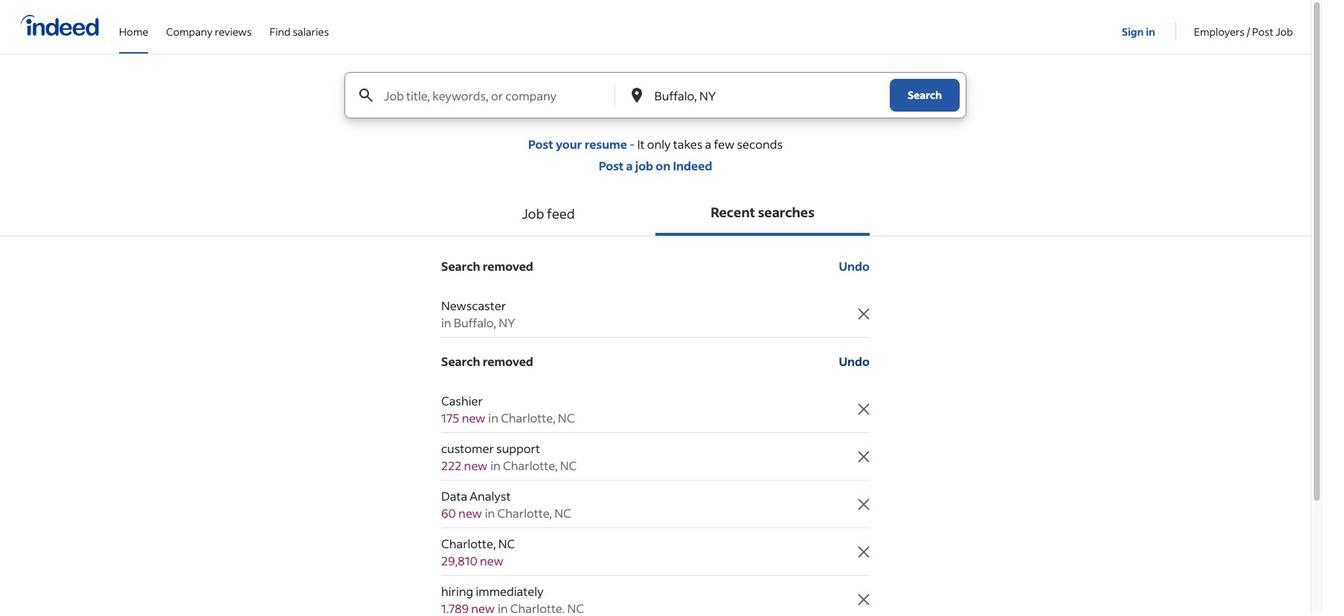 Task type: vqa. For each thing, say whether or not it's contained in the screenshot.
UNDO
yes



Task type: describe. For each thing, give the bounding box(es) containing it.
Search search field
[[333, 72, 979, 136]]

home link
[[119, 0, 148, 51]]

newscaster in buffalo, ny
[[441, 298, 516, 331]]

charlotte, inside charlotte, nc 29,810 new
[[441, 536, 496, 552]]

new for customer
[[464, 458, 488, 473]]

sign in link
[[1122, 1, 1158, 51]]

0 vertical spatial a
[[705, 136, 712, 152]]

search for first undo button from the top of the page
[[441, 258, 481, 274]]

find salaries link
[[270, 0, 329, 51]]

search for second undo button from the top
[[441, 354, 481, 369]]

sign in
[[1122, 24, 1156, 38]]

search: Job title, keywords, or company text field
[[381, 73, 614, 118]]

222
[[441, 458, 462, 473]]

customer
[[441, 441, 494, 456]]

delete recent search cashier image
[[855, 400, 873, 418]]

job inside button
[[522, 205, 545, 223]]

indeed
[[673, 158, 713, 173]]

company
[[166, 24, 213, 38]]

nc inside customer support 222 new in charlotte, nc
[[560, 458, 577, 473]]

analyst
[[470, 488, 511, 504]]

nc inside charlotte, nc 29,810 new
[[499, 536, 515, 552]]

data
[[441, 488, 468, 504]]

ny
[[499, 315, 516, 331]]

company reviews link
[[166, 0, 252, 51]]

0 horizontal spatial post
[[529, 136, 554, 152]]

salaries
[[293, 24, 329, 38]]

on
[[656, 158, 671, 173]]

new for charlotte,
[[480, 553, 504, 569]]

employers / post job link
[[1195, 0, 1294, 51]]

delete recent search data analyst image
[[855, 495, 873, 513]]

0 vertical spatial job
[[1276, 24, 1294, 38]]

1 undo button from the top
[[839, 253, 870, 280]]

immediately
[[476, 584, 544, 599]]

delete recent search customer support image
[[855, 448, 873, 466]]

cashier
[[441, 393, 483, 409]]

in inside newscaster in buffalo, ny
[[441, 315, 452, 331]]

undo for second undo button from the top
[[839, 354, 870, 369]]

search removed for second undo button from the top
[[441, 354, 534, 369]]

delete recent search newscaster image
[[855, 305, 873, 323]]

hiring
[[441, 584, 474, 599]]

in inside customer support 222 new in charlotte, nc
[[491, 458, 501, 473]]

employers / post job
[[1195, 24, 1294, 38]]

undo for first undo button from the top of the page
[[839, 258, 870, 274]]

few
[[714, 136, 735, 152]]

post your resume link
[[529, 136, 628, 152]]

support
[[497, 441, 540, 456]]

charlotte, inside customer support 222 new in charlotte, nc
[[503, 458, 558, 473]]

only
[[647, 136, 671, 152]]

find
[[270, 24, 291, 38]]

it
[[638, 136, 645, 152]]

in right sign
[[1147, 24, 1156, 38]]

29,810
[[441, 553, 478, 569]]

job
[[636, 158, 654, 173]]

recent
[[711, 203, 756, 221]]

search removed for first undo button from the top of the page
[[441, 258, 534, 274]]

removed for first undo button from the top of the page
[[483, 258, 534, 274]]

post your resume - it only takes a few seconds post a job on indeed
[[529, 136, 783, 173]]

charlotte, inside cashier 175 new in charlotte, nc
[[501, 410, 556, 426]]

sign
[[1122, 24, 1144, 38]]

nc inside cashier 175 new in charlotte, nc
[[558, 410, 575, 426]]

delete recent search hiring immediately image
[[855, 591, 873, 609]]



Task type: locate. For each thing, give the bounding box(es) containing it.
0 vertical spatial search
[[908, 88, 942, 102]]

removed down ny
[[483, 354, 534, 369]]

0 horizontal spatial a
[[627, 158, 633, 173]]

a left job
[[627, 158, 633, 173]]

60
[[441, 505, 456, 521]]

removed for second undo button from the top
[[483, 354, 534, 369]]

search removed up newscaster
[[441, 258, 534, 274]]

new inside charlotte, nc 29,810 new
[[480, 553, 504, 569]]

175
[[441, 410, 460, 426]]

charlotte, down analyst
[[498, 505, 552, 521]]

job feed
[[522, 205, 575, 223]]

customer support 222 new in charlotte, nc
[[441, 441, 577, 473]]

2 vertical spatial search
[[441, 354, 481, 369]]

in
[[1147, 24, 1156, 38], [441, 315, 452, 331], [489, 410, 499, 426], [491, 458, 501, 473], [485, 505, 495, 521]]

1 removed from the top
[[483, 258, 534, 274]]

seconds
[[737, 136, 783, 152]]

2 horizontal spatial post
[[1253, 24, 1274, 38]]

0 horizontal spatial job
[[522, 205, 545, 223]]

job
[[1276, 24, 1294, 38], [522, 205, 545, 223]]

main content containing recent searches
[[0, 72, 1312, 613]]

undo button up delete recent search newscaster image
[[839, 253, 870, 280]]

delete recent search charlotte, nc image
[[855, 543, 873, 561]]

hiring immediately link
[[441, 583, 845, 613]]

search removed
[[441, 258, 534, 274], [441, 354, 534, 369]]

job left feed
[[522, 205, 545, 223]]

0 vertical spatial removed
[[483, 258, 534, 274]]

undo button up delete recent search cashier icon
[[839, 348, 870, 375]]

charlotte, up support
[[501, 410, 556, 426]]

post
[[1253, 24, 1274, 38], [529, 136, 554, 152], [599, 158, 624, 173]]

searches
[[758, 203, 815, 221]]

new inside cashier 175 new in charlotte, nc
[[462, 410, 486, 426]]

post a job on indeed link
[[599, 158, 713, 173]]

0 vertical spatial undo button
[[839, 253, 870, 280]]

tab list containing recent searches
[[0, 191, 1312, 237]]

takes
[[674, 136, 703, 152]]

new right the 60
[[459, 505, 482, 521]]

reviews
[[215, 24, 252, 38]]

1 vertical spatial undo
[[839, 354, 870, 369]]

charlotte,
[[501, 410, 556, 426], [503, 458, 558, 473], [498, 505, 552, 521], [441, 536, 496, 552]]

search removed down the buffalo,
[[441, 354, 534, 369]]

company reviews
[[166, 24, 252, 38]]

charlotte, up 29,810
[[441, 536, 496, 552]]

feed
[[547, 205, 575, 223]]

newscaster
[[441, 298, 506, 313]]

in down support
[[491, 458, 501, 473]]

undo
[[839, 258, 870, 274], [839, 354, 870, 369]]

in left the buffalo,
[[441, 315, 452, 331]]

employers
[[1195, 24, 1245, 38]]

2 undo from the top
[[839, 354, 870, 369]]

new for data
[[459, 505, 482, 521]]

nc
[[558, 410, 575, 426], [560, 458, 577, 473], [555, 505, 572, 521], [499, 536, 515, 552]]

recent searches button
[[656, 191, 870, 236]]

2 search removed from the top
[[441, 354, 534, 369]]

search button
[[890, 79, 960, 112]]

post right /
[[1253, 24, 1274, 38]]

charlotte, nc 29,810 new
[[441, 536, 515, 569]]

nc inside data analyst 60 new in charlotte, nc
[[555, 505, 572, 521]]

find salaries
[[270, 24, 329, 38]]

a
[[705, 136, 712, 152], [627, 158, 633, 173]]

post down resume
[[599, 158, 624, 173]]

new
[[462, 410, 486, 426], [464, 458, 488, 473], [459, 505, 482, 521], [480, 553, 504, 569]]

1 vertical spatial search
[[441, 258, 481, 274]]

charlotte, inside data analyst 60 new in charlotte, nc
[[498, 505, 552, 521]]

in down analyst
[[485, 505, 495, 521]]

1 vertical spatial search removed
[[441, 354, 534, 369]]

Edit location text field
[[652, 73, 861, 118]]

undo button
[[839, 253, 870, 280], [839, 348, 870, 375]]

0 vertical spatial search removed
[[441, 258, 534, 274]]

1 horizontal spatial job
[[1276, 24, 1294, 38]]

removed
[[483, 258, 534, 274], [483, 354, 534, 369]]

1 vertical spatial removed
[[483, 354, 534, 369]]

undo down delete recent search newscaster image
[[839, 354, 870, 369]]

1 vertical spatial undo button
[[839, 348, 870, 375]]

a left few
[[705, 136, 712, 152]]

removed up newscaster
[[483, 258, 534, 274]]

hiring immediately
[[441, 584, 544, 599]]

recent searches
[[711, 203, 815, 221]]

charlotte, down support
[[503, 458, 558, 473]]

in up support
[[489, 410, 499, 426]]

new down the 'customer'
[[464, 458, 488, 473]]

1 search removed from the top
[[441, 258, 534, 274]]

resume
[[585, 136, 628, 152]]

job feed button
[[441, 191, 656, 236]]

new up hiring immediately
[[480, 553, 504, 569]]

1 horizontal spatial post
[[599, 158, 624, 173]]

2 removed from the top
[[483, 354, 534, 369]]

home
[[119, 24, 148, 38]]

search
[[908, 88, 942, 102], [441, 258, 481, 274], [441, 354, 481, 369]]

search inside button
[[908, 88, 942, 102]]

2 undo button from the top
[[839, 348, 870, 375]]

0 vertical spatial undo
[[839, 258, 870, 274]]

1 undo from the top
[[839, 258, 870, 274]]

job right /
[[1276, 24, 1294, 38]]

tab list
[[0, 191, 1312, 237]]

main content
[[0, 72, 1312, 613]]

1 vertical spatial job
[[522, 205, 545, 223]]

in inside cashier 175 new in charlotte, nc
[[489, 410, 499, 426]]

in inside data analyst 60 new in charlotte, nc
[[485, 505, 495, 521]]

your
[[556, 136, 583, 152]]

1 vertical spatial post
[[529, 136, 554, 152]]

new inside data analyst 60 new in charlotte, nc
[[459, 505, 482, 521]]

post left your in the left of the page
[[529, 136, 554, 152]]

data analyst 60 new in charlotte, nc
[[441, 488, 572, 521]]

0 vertical spatial post
[[1253, 24, 1274, 38]]

/
[[1248, 24, 1251, 38]]

buffalo,
[[454, 315, 497, 331]]

cashier 175 new in charlotte, nc
[[441, 393, 575, 426]]

new down cashier
[[462, 410, 486, 426]]

2 vertical spatial post
[[599, 158, 624, 173]]

1 horizontal spatial a
[[705, 136, 712, 152]]

new inside customer support 222 new in charlotte, nc
[[464, 458, 488, 473]]

-
[[630, 136, 635, 152]]

1 vertical spatial a
[[627, 158, 633, 173]]

undo up delete recent search newscaster image
[[839, 258, 870, 274]]



